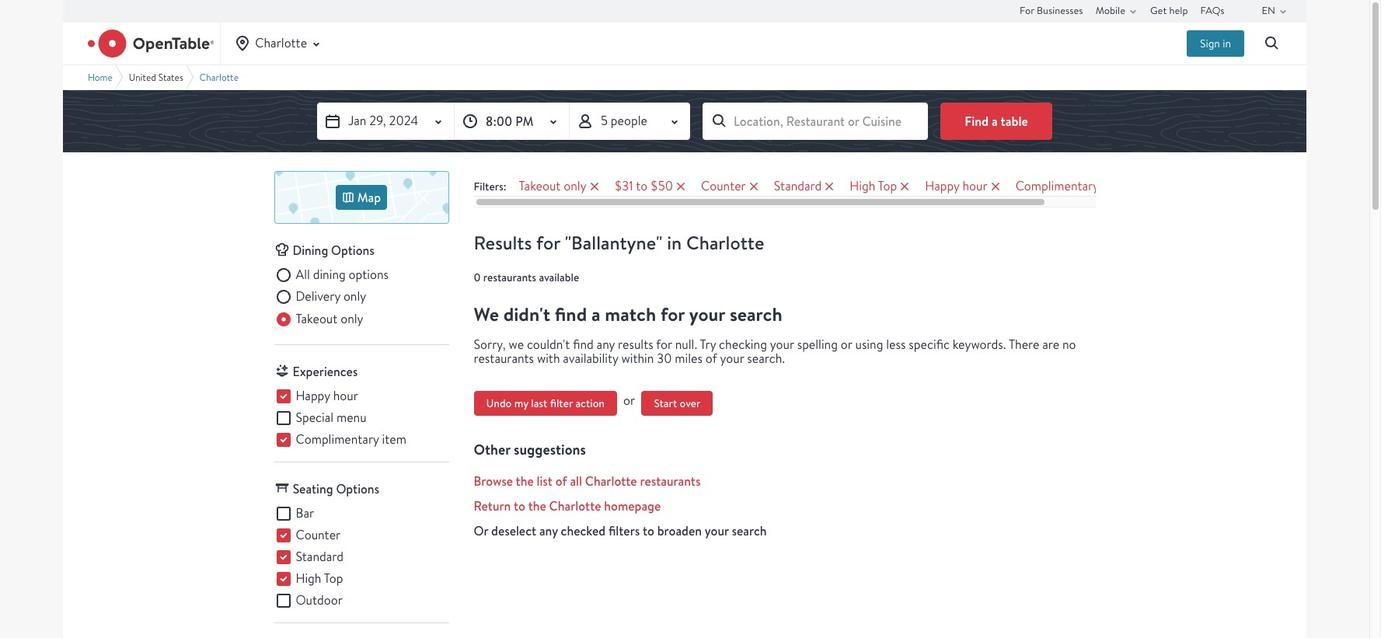 Task type: locate. For each thing, give the bounding box(es) containing it.
for up null
[[661, 301, 685, 327]]

item inside button
[[1102, 178, 1127, 194]]

charlotte
[[255, 35, 307, 51], [200, 71, 239, 83], [687, 230, 765, 256], [585, 473, 637, 490], [549, 498, 601, 515]]

didn't
[[504, 301, 551, 327]]

search down return to the charlotte homepage link
[[732, 523, 767, 540]]

takeout only inside takeout only "button"
[[519, 178, 587, 194]]

specific
[[909, 336, 950, 353]]

takeout only down "delivery only"
[[296, 311, 364, 327]]

0 vertical spatial for
[[536, 230, 560, 256]]

. try checking your spelling or using less specific keywords. there are no restaurants with availability within 30 miles of your search.
[[474, 336, 1076, 367]]

undo
[[486, 397, 512, 411]]

1 vertical spatial counter
[[296, 527, 341, 544]]

united states
[[129, 71, 183, 83]]

filters
[[609, 523, 640, 540]]

search.
[[747, 351, 785, 367]]

counter right $50
[[701, 178, 746, 194]]

browse
[[474, 473, 513, 490]]

1 vertical spatial any
[[540, 523, 558, 540]]

0 vertical spatial to
[[636, 178, 648, 194]]

delivery only
[[296, 289, 366, 305]]

sorry,
[[474, 336, 506, 353]]

0 horizontal spatial complimentary
[[296, 432, 379, 448]]

0 horizontal spatial standard
[[296, 549, 344, 565]]

restaurants inside browse the list of all charlotte restaurants return to the charlotte homepage or deselect any checked filters to broaden your search
[[640, 473, 701, 490]]

1 vertical spatial restaurants
[[474, 351, 534, 367]]

restaurants right 0
[[483, 270, 536, 284]]

0 horizontal spatial counter
[[296, 527, 341, 544]]

0 vertical spatial happy hour
[[925, 178, 988, 194]]

takeout
[[519, 178, 561, 194], [296, 311, 338, 327]]

1 horizontal spatial or
[[841, 336, 853, 353]]

complimentary
[[1016, 178, 1099, 194], [296, 432, 379, 448]]

0 horizontal spatial high top
[[296, 571, 343, 587]]

happy hour
[[925, 178, 988, 194], [296, 388, 358, 404]]

high top up outdoor
[[296, 571, 343, 587]]

takeout right the filters:
[[519, 178, 561, 194]]

1 vertical spatial or
[[624, 393, 635, 409]]

1 vertical spatial takeout
[[296, 311, 338, 327]]

Please input a Location, Restaurant or Cuisine field
[[703, 103, 928, 140]]

0 vertical spatial only
[[564, 178, 587, 194]]

only left $31
[[564, 178, 587, 194]]

high
[[850, 178, 876, 194], [296, 571, 321, 587]]

1 vertical spatial happy
[[296, 388, 330, 404]]

restaurants up homepage
[[640, 473, 701, 490]]

1 horizontal spatial happy hour
[[925, 178, 988, 194]]

all dining options
[[296, 267, 389, 283]]

0 vertical spatial happy
[[925, 178, 960, 194]]

takeout inside radio
[[296, 311, 338, 327]]

the
[[516, 473, 534, 490], [528, 498, 546, 515]]

1 vertical spatial search
[[732, 523, 767, 540]]

happy up special
[[296, 388, 330, 404]]

to right $31
[[636, 178, 648, 194]]

for
[[536, 230, 560, 256], [661, 301, 685, 327], [656, 336, 672, 353]]

the left list
[[516, 473, 534, 490]]

0 vertical spatial or
[[841, 336, 853, 353]]

a right find
[[992, 113, 998, 130]]

1 vertical spatial high
[[296, 571, 321, 587]]

to right filters
[[643, 523, 655, 540]]

1 vertical spatial complimentary
[[296, 432, 379, 448]]

standard inside button
[[774, 178, 822, 194]]

1 horizontal spatial happy
[[925, 178, 960, 194]]

top inside seating options group
[[324, 571, 343, 587]]

filter
[[550, 397, 573, 411]]

options up all dining options
[[331, 242, 375, 259]]

0 vertical spatial any
[[597, 336, 615, 353]]

top up outdoor
[[324, 571, 343, 587]]

of inside the . try checking your spelling or using less specific keywords. there are no restaurants with availability within 30 miles of your search.
[[706, 351, 717, 367]]

bar
[[296, 506, 314, 522]]

0 vertical spatial high top
[[850, 178, 897, 194]]

0 vertical spatial restaurants
[[483, 270, 536, 284]]

0 vertical spatial hour
[[963, 178, 988, 194]]

sign in
[[1200, 37, 1232, 51]]

2 vertical spatial only
[[341, 311, 364, 327]]

complimentary item button
[[1010, 177, 1148, 196]]

1 vertical spatial the
[[528, 498, 546, 515]]

0 horizontal spatial top
[[324, 571, 343, 587]]

high top right standard button
[[850, 178, 897, 194]]

other suggestions
[[474, 440, 586, 460]]

0 horizontal spatial takeout only
[[296, 311, 364, 327]]

top inside 'button'
[[878, 178, 897, 194]]

complimentary inside 'experiences' group
[[296, 432, 379, 448]]

1 vertical spatial high top
[[296, 571, 343, 587]]

0 horizontal spatial happy hour
[[296, 388, 358, 404]]

search
[[730, 301, 783, 327], [732, 523, 767, 540]]

start over button
[[642, 391, 713, 416]]

deselect
[[491, 523, 537, 540]]

any left results
[[597, 336, 615, 353]]

2 vertical spatial restaurants
[[640, 473, 701, 490]]

get help
[[1151, 4, 1188, 17]]

jan 29, 2024 button
[[317, 103, 454, 140]]

faqs
[[1201, 4, 1225, 17]]

undo my last filter action
[[486, 397, 605, 411]]

1 horizontal spatial takeout
[[519, 178, 561, 194]]

complimentary item inside button
[[1016, 178, 1127, 194]]

2 vertical spatial to
[[643, 523, 655, 540]]

happy hour down find
[[925, 178, 988, 194]]

happy
[[925, 178, 960, 194], [296, 388, 330, 404]]

counter inside counter button
[[701, 178, 746, 194]]

find a table button
[[941, 103, 1053, 140]]

find up sorry, we couldn't find any results for null
[[555, 301, 587, 327]]

standard right counter button
[[774, 178, 822, 194]]

high right standard button
[[850, 178, 876, 194]]

of right .
[[706, 351, 717, 367]]

delivery
[[296, 289, 341, 305]]

a inside button
[[992, 113, 998, 130]]

restaurants left the with
[[474, 351, 534, 367]]

only for the delivery only 'option'
[[344, 289, 366, 305]]

miles
[[675, 351, 703, 367]]

0 vertical spatial options
[[331, 242, 375, 259]]

or
[[841, 336, 853, 353], [624, 393, 635, 409]]

1 horizontal spatial hour
[[963, 178, 988, 194]]

high top inside 'button'
[[850, 178, 897, 194]]

1 horizontal spatial of
[[706, 351, 717, 367]]

1 vertical spatial takeout only
[[296, 311, 364, 327]]

hour up menu
[[333, 388, 358, 404]]

match
[[605, 301, 656, 327]]

high top inside seating options group
[[296, 571, 343, 587]]

counter down bar
[[296, 527, 341, 544]]

a up sorry, we couldn't find any results for null
[[592, 301, 601, 327]]

jan
[[348, 113, 366, 129]]

5 people
[[601, 113, 648, 129]]

0 vertical spatial in
[[1223, 37, 1232, 51]]

0 vertical spatial high
[[850, 178, 876, 194]]

Takeout only radio
[[274, 310, 364, 329]]

high inside seating options group
[[296, 571, 321, 587]]

only down "delivery only"
[[341, 311, 364, 327]]

people
[[611, 113, 648, 129]]

item
[[1102, 178, 1127, 194], [382, 432, 407, 448]]

1 vertical spatial only
[[344, 289, 366, 305]]

1 vertical spatial item
[[382, 432, 407, 448]]

sign in button
[[1187, 30, 1245, 57]]

1 horizontal spatial top
[[878, 178, 897, 194]]

1 horizontal spatial standard
[[774, 178, 822, 194]]

0 horizontal spatial in
[[667, 230, 682, 256]]

0 vertical spatial takeout
[[519, 178, 561, 194]]

1 vertical spatial of
[[556, 473, 567, 490]]

happy right high top 'button'
[[925, 178, 960, 194]]

None field
[[703, 103, 928, 140]]

for businesses
[[1020, 4, 1084, 17]]

1 horizontal spatial a
[[992, 113, 998, 130]]

the down list
[[528, 498, 546, 515]]

1 horizontal spatial in
[[1223, 37, 1232, 51]]

0 vertical spatial find
[[555, 301, 587, 327]]

your up try
[[689, 301, 725, 327]]

0 vertical spatial takeout only
[[519, 178, 587, 194]]

1 horizontal spatial takeout only
[[519, 178, 587, 194]]

1 vertical spatial a
[[592, 301, 601, 327]]

$31 to $50 button
[[608, 177, 695, 196]]

0 vertical spatial item
[[1102, 178, 1127, 194]]

1 vertical spatial hour
[[333, 388, 358, 404]]

options
[[331, 242, 375, 259], [336, 481, 379, 498]]

over
[[680, 397, 701, 411]]

only inside the takeout only radio
[[341, 311, 364, 327]]

seating options
[[293, 481, 379, 498]]

homepage
[[604, 498, 661, 515]]

in right sign
[[1223, 37, 1232, 51]]

for left null
[[656, 336, 672, 353]]

1 vertical spatial options
[[336, 481, 379, 498]]

or inside the . try checking your spelling or using less specific keywords. there are no restaurants with availability within 30 miles of your search.
[[841, 336, 853, 353]]

pm
[[516, 113, 534, 130]]

0 horizontal spatial hour
[[333, 388, 358, 404]]

high up outdoor
[[296, 571, 321, 587]]

search up checking
[[730, 301, 783, 327]]

0 vertical spatial of
[[706, 351, 717, 367]]

30
[[657, 351, 672, 367]]

Delivery only radio
[[274, 288, 366, 307]]

your right broaden
[[705, 523, 729, 540]]

sign
[[1200, 37, 1221, 51]]

seating
[[293, 481, 333, 498]]

0 horizontal spatial complimentary item
[[296, 432, 407, 448]]

to inside button
[[636, 178, 648, 194]]

0 vertical spatial counter
[[701, 178, 746, 194]]

other
[[474, 440, 511, 460]]

0 horizontal spatial any
[[540, 523, 558, 540]]

"ballantyne"
[[565, 230, 663, 256]]

1 vertical spatial to
[[514, 498, 526, 515]]

results
[[618, 336, 654, 353]]

1 horizontal spatial counter
[[701, 178, 746, 194]]

8:00
[[486, 113, 513, 130]]

start over
[[654, 397, 701, 411]]

dining options group
[[274, 266, 449, 332]]

0 horizontal spatial of
[[556, 473, 567, 490]]

for up available
[[536, 230, 560, 256]]

only down all dining options
[[344, 289, 366, 305]]

try
[[700, 336, 716, 353]]

1 vertical spatial happy hour
[[296, 388, 358, 404]]

your inside browse the list of all charlotte restaurants return to the charlotte homepage or deselect any checked filters to broaden your search
[[705, 523, 729, 540]]

0 vertical spatial complimentary
[[1016, 178, 1099, 194]]

standard up outdoor
[[296, 549, 344, 565]]

there
[[1009, 336, 1040, 353]]

options right seating
[[336, 481, 379, 498]]

1 horizontal spatial high
[[850, 178, 876, 194]]

item inside 'experiences' group
[[382, 432, 407, 448]]

0 vertical spatial standard
[[774, 178, 822, 194]]

find
[[555, 301, 587, 327], [573, 336, 594, 353]]

1 vertical spatial in
[[667, 230, 682, 256]]

takeout only right the filters:
[[519, 178, 587, 194]]

0 horizontal spatial a
[[592, 301, 601, 327]]

of left the all on the bottom left of page
[[556, 473, 567, 490]]

takeout down the delivery only 'option'
[[296, 311, 338, 327]]

1 horizontal spatial item
[[1102, 178, 1127, 194]]

0 horizontal spatial takeout
[[296, 311, 338, 327]]

top left happy hour button
[[878, 178, 897, 194]]

0 vertical spatial complimentary item
[[1016, 178, 1127, 194]]

to up "deselect" at the bottom of page
[[514, 498, 526, 515]]

0 vertical spatial top
[[878, 178, 897, 194]]

takeout only
[[519, 178, 587, 194], [296, 311, 364, 327]]

top
[[878, 178, 897, 194], [324, 571, 343, 587]]

1 vertical spatial top
[[324, 571, 343, 587]]

to
[[636, 178, 648, 194], [514, 498, 526, 515], [643, 523, 655, 540]]

less
[[887, 336, 906, 353]]

1 vertical spatial standard
[[296, 549, 344, 565]]

0 horizontal spatial high
[[296, 571, 321, 587]]

restaurants inside the . try checking your spelling or using less specific keywords. there are no restaurants with availability within 30 miles of your search.
[[474, 351, 534, 367]]

1 horizontal spatial complimentary item
[[1016, 178, 1127, 194]]

options
[[349, 267, 389, 283]]

0 horizontal spatial happy
[[296, 388, 330, 404]]

or left "start"
[[624, 393, 635, 409]]

happy hour up the special menu
[[296, 388, 358, 404]]

hour
[[963, 178, 988, 194], [333, 388, 358, 404]]

keywords.
[[953, 336, 1007, 353]]

or left using at the bottom of page
[[841, 336, 853, 353]]

find right couldn't
[[573, 336, 594, 353]]

only inside the delivery only 'option'
[[344, 289, 366, 305]]

1 horizontal spatial high top
[[850, 178, 897, 194]]

any
[[597, 336, 615, 353], [540, 523, 558, 540]]

in down $50
[[667, 230, 682, 256]]

dining options
[[293, 242, 375, 259]]

list
[[537, 473, 553, 490]]

experiences
[[293, 363, 358, 380]]

1 vertical spatial complimentary item
[[296, 432, 407, 448]]

browse the list of all charlotte restaurants link
[[474, 472, 1096, 491]]

standard inside seating options group
[[296, 549, 344, 565]]

hour down find
[[963, 178, 988, 194]]

any left "checked"
[[540, 523, 558, 540]]

0 vertical spatial a
[[992, 113, 998, 130]]

home link
[[88, 71, 113, 83]]

1 horizontal spatial complimentary
[[1016, 178, 1099, 194]]

businesses
[[1037, 4, 1084, 17]]

1 vertical spatial for
[[661, 301, 685, 327]]

0 horizontal spatial item
[[382, 432, 407, 448]]

in inside sign in button
[[1223, 37, 1232, 51]]

search icon image
[[1263, 34, 1282, 53]]

results
[[474, 230, 532, 256]]



Task type: vqa. For each thing, say whether or not it's contained in the screenshot.
the bottommost group
no



Task type: describe. For each thing, give the bounding box(es) containing it.
charlotte button
[[233, 23, 326, 65]]

mobile
[[1096, 4, 1126, 17]]

complimentary inside button
[[1016, 178, 1099, 194]]

home
[[88, 71, 113, 83]]

checking
[[719, 336, 767, 353]]

opentable logo image
[[88, 30, 214, 58]]

happy hour button
[[919, 177, 1010, 196]]

filters:
[[474, 180, 507, 194]]

we
[[509, 336, 524, 353]]

only for the takeout only radio
[[341, 311, 364, 327]]

complimentary item inside 'experiences' group
[[296, 432, 407, 448]]

0 horizontal spatial or
[[624, 393, 635, 409]]

.
[[695, 336, 698, 353]]

experiences group
[[274, 387, 449, 450]]

charlotte inside dropdown button
[[255, 35, 307, 51]]

with
[[537, 351, 560, 367]]

for
[[1020, 4, 1035, 17]]

options for dining options
[[331, 242, 375, 259]]

$31 to $50
[[615, 178, 673, 194]]

happy hour inside 'experiences' group
[[296, 388, 358, 404]]

suggestions
[[514, 440, 586, 460]]

action
[[576, 397, 605, 411]]

of inside browse the list of all charlotte restaurants return to the charlotte homepage or deselect any checked filters to broaden your search
[[556, 473, 567, 490]]

en
[[1262, 4, 1276, 17]]

0 vertical spatial search
[[730, 301, 783, 327]]

last
[[531, 397, 548, 411]]

availability
[[563, 351, 619, 367]]

standard button
[[768, 177, 844, 196]]

happy hour inside happy hour button
[[925, 178, 988, 194]]

for businesses button
[[1020, 0, 1084, 22]]

1 horizontal spatial any
[[597, 336, 615, 353]]

states
[[158, 71, 183, 83]]

table
[[1001, 113, 1028, 130]]

takeout inside "button"
[[519, 178, 561, 194]]

jan 29, 2024
[[348, 113, 418, 129]]

happy inside button
[[925, 178, 960, 194]]

checked
[[561, 523, 606, 540]]

faqs button
[[1201, 0, 1225, 22]]

start
[[654, 397, 677, 411]]

1 vertical spatial find
[[573, 336, 594, 353]]

my
[[514, 397, 529, 411]]

your right try
[[720, 351, 744, 367]]

map button
[[274, 171, 449, 224]]

counter inside seating options group
[[296, 527, 341, 544]]

your left spelling
[[770, 336, 794, 353]]

0
[[474, 270, 481, 284]]

high top button
[[844, 177, 919, 196]]

en button
[[1262, 0, 1293, 22]]

all
[[296, 267, 310, 283]]

results for "ballantyne" in charlotte
[[474, 230, 765, 256]]

united
[[129, 71, 156, 83]]

any inside browse the list of all charlotte restaurants return to the charlotte homepage or deselect any checked filters to broaden your search
[[540, 523, 558, 540]]

within
[[622, 351, 654, 367]]

29,
[[369, 113, 386, 129]]

All dining options radio
[[274, 266, 389, 285]]

2024
[[389, 113, 418, 129]]

charlotte link
[[200, 71, 239, 83]]

counter button
[[695, 177, 768, 196]]

return to the charlotte homepage link
[[474, 497, 1096, 516]]

search inside browse the list of all charlotte restaurants return to the charlotte homepage or deselect any checked filters to broaden your search
[[732, 523, 767, 540]]

menu
[[337, 410, 367, 426]]

seating options group
[[274, 505, 449, 610]]

couldn't
[[527, 336, 570, 353]]

map
[[357, 189, 381, 206]]

return
[[474, 498, 511, 515]]

outdoor
[[296, 593, 343, 609]]

are
[[1043, 336, 1060, 353]]

0 restaurants available
[[474, 270, 579, 284]]

sorry, we couldn't find any results for null
[[474, 336, 695, 353]]

options for seating options
[[336, 481, 379, 498]]

broaden
[[658, 523, 702, 540]]

2 vertical spatial for
[[656, 336, 672, 353]]

undo my last filter action button
[[474, 391, 617, 416]]

$50
[[651, 178, 673, 194]]

only inside takeout only "button"
[[564, 178, 587, 194]]

available
[[539, 270, 579, 284]]

no
[[1063, 336, 1076, 353]]

happy inside 'experiences' group
[[296, 388, 330, 404]]

5
[[601, 113, 608, 129]]

high inside 'button'
[[850, 178, 876, 194]]

special menu
[[296, 410, 367, 426]]

or
[[474, 523, 488, 540]]

dining
[[313, 267, 346, 283]]

$31
[[615, 178, 633, 194]]

hour inside 'experiences' group
[[333, 388, 358, 404]]

find
[[965, 113, 989, 130]]

hour inside button
[[963, 178, 988, 194]]

0 vertical spatial the
[[516, 473, 534, 490]]

get
[[1151, 4, 1167, 17]]

null
[[675, 336, 695, 353]]

help
[[1170, 4, 1188, 17]]

get help button
[[1151, 0, 1188, 22]]

takeout only inside radio
[[296, 311, 364, 327]]

find a table
[[965, 113, 1028, 130]]

we
[[474, 301, 499, 327]]

spelling
[[797, 336, 838, 353]]

8:00 pm
[[486, 113, 534, 130]]

browse the list of all charlotte restaurants return to the charlotte homepage or deselect any checked filters to broaden your search
[[474, 473, 767, 540]]



